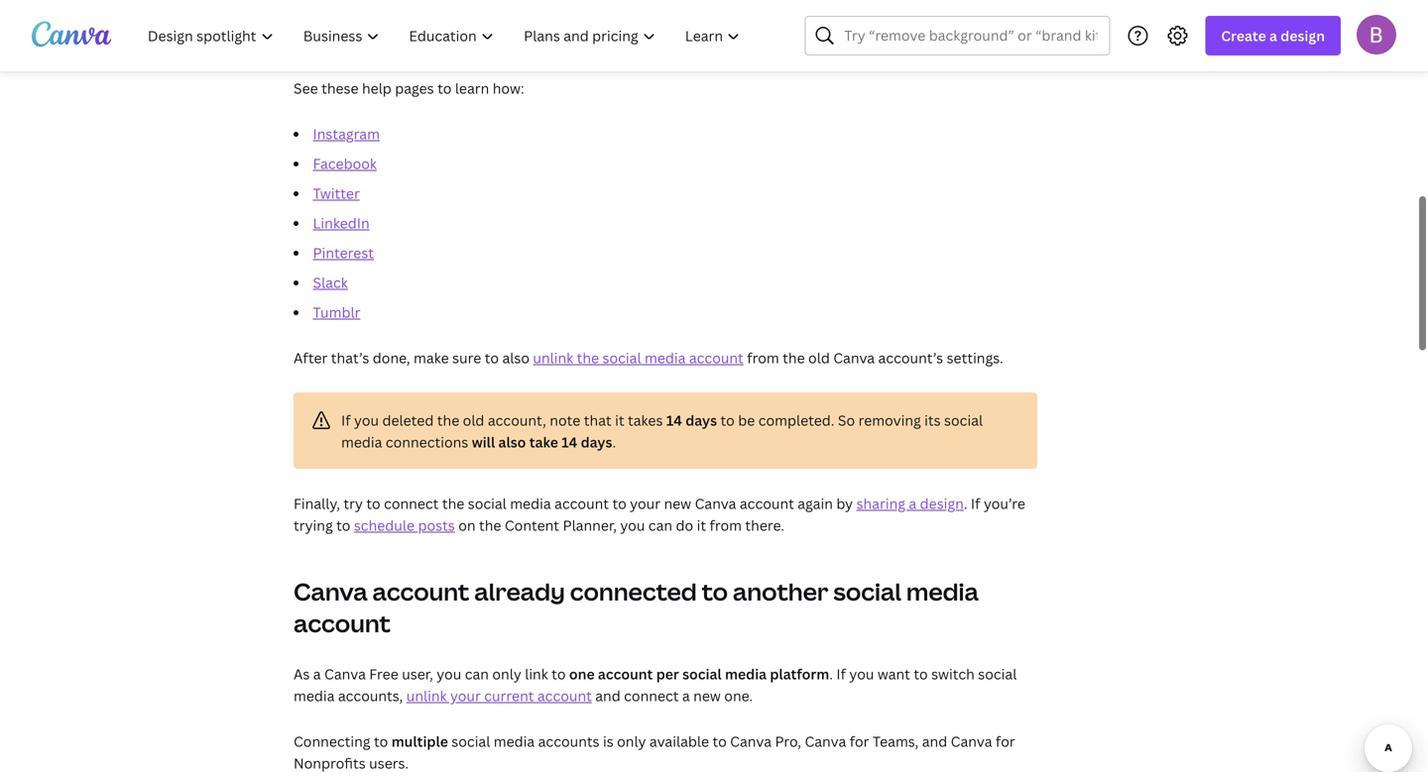 Task type: vqa. For each thing, say whether or not it's contained in the screenshot.
bottom from
yes



Task type: locate. For each thing, give the bounding box(es) containing it.
0 horizontal spatial new
[[664, 495, 692, 513]]

tumblr link
[[313, 303, 361, 322]]

nonprofits
[[294, 755, 366, 773]]

if
[[341, 411, 351, 430], [971, 495, 981, 513], [837, 665, 846, 684]]

1 vertical spatial only
[[617, 733, 646, 752]]

1 vertical spatial and
[[922, 733, 948, 752]]

instagram link
[[313, 125, 380, 143]]

bob builder image
[[1357, 15, 1397, 54]]

0 vertical spatial design
[[1281, 26, 1326, 45]]

1 horizontal spatial .
[[830, 665, 833, 684]]

also down account,
[[499, 433, 526, 452]]

from
[[747, 349, 780, 368], [710, 516, 742, 535]]

if for . if you're trying to
[[971, 495, 981, 513]]

only up 'current'
[[493, 665, 522, 684]]

media down as
[[294, 687, 335, 706]]

if left you're
[[971, 495, 981, 513]]

the up connections
[[437, 411, 460, 430]]

per
[[657, 665, 679, 684]]

only right is
[[617, 733, 646, 752]]

the up that
[[577, 349, 599, 368]]

media down 'current'
[[494, 733, 535, 752]]

media inside 'canva account already connected to another social media account'
[[907, 576, 979, 608]]

from up be
[[747, 349, 780, 368]]

will
[[472, 433, 495, 452]]

top level navigation element
[[135, 16, 757, 56]]

0 horizontal spatial can
[[465, 665, 489, 684]]

accounts
[[538, 733, 600, 752]]

takes
[[628, 411, 663, 430]]

trying
[[294, 516, 333, 535]]

create
[[1222, 26, 1267, 45]]

0 horizontal spatial for
[[850, 733, 870, 752]]

social inside . if you want to switch social media accounts,
[[979, 665, 1017, 684]]

account
[[689, 349, 744, 368], [555, 495, 609, 513], [740, 495, 795, 513], [373, 576, 470, 608], [294, 608, 391, 640], [598, 665, 653, 684], [538, 687, 592, 706]]

old up will
[[463, 411, 485, 430]]

to right available
[[713, 733, 727, 752]]

1 vertical spatial old
[[463, 411, 485, 430]]

1 vertical spatial if
[[971, 495, 981, 513]]

finally, try to connect the social media account to your new canva account again by sharing a design
[[294, 495, 964, 513]]

after that's done, make sure to also unlink the social media account from the old canva account's settings.
[[294, 349, 1004, 368]]

to right want on the bottom right
[[914, 665, 928, 684]]

2 vertical spatial if
[[837, 665, 846, 684]]

already
[[474, 576, 565, 608]]

2 horizontal spatial if
[[971, 495, 981, 513]]

design right sharing
[[920, 495, 964, 513]]

14 right "takes"
[[667, 411, 683, 430]]

. if you're trying to
[[294, 495, 1026, 535]]

and right teams,
[[922, 733, 948, 752]]

0 horizontal spatial if
[[341, 411, 351, 430]]

days down that
[[581, 433, 613, 452]]

0 vertical spatial days
[[686, 411, 717, 430]]

new up do
[[664, 495, 692, 513]]

you right user,
[[437, 665, 462, 684]]

connect up schedule posts link
[[384, 495, 439, 513]]

1 vertical spatial your
[[450, 687, 481, 706]]

media up switch
[[907, 576, 979, 608]]

2 vertical spatial .
[[830, 665, 833, 684]]

1 vertical spatial days
[[581, 433, 613, 452]]

media up "takes"
[[645, 349, 686, 368]]

. left you're
[[964, 495, 968, 513]]

a right sharing
[[909, 495, 917, 513]]

. for one.
[[830, 665, 833, 684]]

social right multiple
[[452, 733, 490, 752]]

if inside . if you want to switch social media accounts,
[[837, 665, 846, 684]]

0 horizontal spatial design
[[920, 495, 964, 513]]

0 horizontal spatial only
[[493, 665, 522, 684]]

0 vertical spatial only
[[493, 665, 522, 684]]

design
[[1281, 26, 1326, 45], [920, 495, 964, 513]]

it
[[615, 411, 625, 430], [697, 516, 706, 535]]

2 horizontal spatial .
[[964, 495, 968, 513]]

1 vertical spatial 14
[[562, 433, 578, 452]]

to left another
[[702, 576, 728, 608]]

to inside social media accounts is only available to canva pro, canva for teams, and canva for nonprofits users.
[[713, 733, 727, 752]]

see these help pages to learn how:
[[294, 79, 525, 98]]

if left 'deleted'
[[341, 411, 351, 430]]

1 horizontal spatial only
[[617, 733, 646, 752]]

to down 'try'
[[336, 516, 351, 535]]

1 vertical spatial design
[[920, 495, 964, 513]]

new left one. at the bottom right of page
[[694, 687, 721, 706]]

0 vertical spatial it
[[615, 411, 625, 430]]

and up is
[[596, 687, 621, 706]]

. up finally, try to connect the social media account to your new canva account again by sharing a design
[[613, 433, 616, 452]]

only inside social media accounts is only available to canva pro, canva for teams, and canva for nonprofits users.
[[617, 733, 646, 752]]

account down posts
[[373, 576, 470, 608]]

unlink down user,
[[407, 687, 447, 706]]

. inside ". if you're trying to"
[[964, 495, 968, 513]]

your down to be completed. so removing its social media connections
[[630, 495, 661, 513]]

1 vertical spatial new
[[694, 687, 721, 706]]

from left the there.
[[710, 516, 742, 535]]

to up planner, on the bottom of the page
[[613, 495, 627, 513]]

old up completed.
[[809, 349, 830, 368]]

on
[[459, 516, 476, 535]]

0 horizontal spatial and
[[596, 687, 621, 706]]

account down as a canva free user, you can only link to one account per social media platform
[[538, 687, 592, 706]]

the up completed.
[[783, 349, 805, 368]]

slack
[[313, 273, 348, 292]]

your left 'current'
[[450, 687, 481, 706]]

1 for from the left
[[850, 733, 870, 752]]

can left do
[[649, 516, 673, 535]]

if you deleted the old account, note that it takes 14 days
[[341, 411, 717, 430]]

canva inside 'canva account already connected to another social media account'
[[294, 576, 368, 608]]

1 vertical spatial from
[[710, 516, 742, 535]]

it right do
[[697, 516, 706, 535]]

1 horizontal spatial from
[[747, 349, 780, 368]]

unlink your current account link
[[407, 687, 592, 706]]

to left be
[[721, 411, 735, 430]]

unlink up note at left bottom
[[533, 349, 574, 368]]

social right per
[[683, 665, 722, 684]]

0 vertical spatial connect
[[384, 495, 439, 513]]

social right its
[[945, 411, 983, 430]]

instagram
[[313, 125, 380, 143]]

the
[[577, 349, 599, 368], [783, 349, 805, 368], [437, 411, 460, 430], [442, 495, 465, 513], [479, 516, 501, 535]]

social up "takes"
[[603, 349, 642, 368]]

14 down note at left bottom
[[562, 433, 578, 452]]

so
[[838, 411, 855, 430]]

0 vertical spatial if
[[341, 411, 351, 430]]

removing
[[859, 411, 921, 430]]

to up users.
[[374, 733, 388, 752]]

media inside to be completed. so removing its social media connections
[[341, 433, 382, 452]]

media up one. at the bottom right of page
[[725, 665, 767, 684]]

days
[[686, 411, 717, 430], [581, 433, 613, 452]]

also
[[502, 349, 530, 368], [499, 433, 526, 452]]

can
[[649, 516, 673, 535], [465, 665, 489, 684]]

see
[[294, 79, 318, 98]]

twitter link
[[313, 184, 360, 203]]

days left be
[[686, 411, 717, 430]]

design inside dropdown button
[[1281, 26, 1326, 45]]

1 horizontal spatial design
[[1281, 26, 1326, 45]]

and inside social media accounts is only available to canva pro, canva for teams, and canva for nonprofits users.
[[922, 733, 948, 752]]

1 horizontal spatial if
[[837, 665, 846, 684]]

your
[[630, 495, 661, 513], [450, 687, 481, 706]]

1 horizontal spatial and
[[922, 733, 948, 752]]

. left want on the bottom right
[[830, 665, 833, 684]]

old
[[809, 349, 830, 368], [463, 411, 485, 430]]

new
[[664, 495, 692, 513], [694, 687, 721, 706]]

account left per
[[598, 665, 653, 684]]

0 horizontal spatial from
[[710, 516, 742, 535]]

connecting to multiple
[[294, 733, 448, 752]]

1 vertical spatial also
[[499, 433, 526, 452]]

to inside to be completed. so removing its social media connections
[[721, 411, 735, 430]]

pinterest link
[[313, 244, 374, 262]]

account's
[[879, 349, 944, 368]]

to right 'try'
[[366, 495, 381, 513]]

media
[[645, 349, 686, 368], [341, 433, 382, 452], [510, 495, 551, 513], [907, 576, 979, 608], [725, 665, 767, 684], [294, 687, 335, 706], [494, 733, 535, 752]]

. inside . if you want to switch social media accounts,
[[830, 665, 833, 684]]

also right sure
[[502, 349, 530, 368]]

connect down per
[[624, 687, 679, 706]]

0 horizontal spatial .
[[613, 433, 616, 452]]

1 vertical spatial it
[[697, 516, 706, 535]]

1 vertical spatial .
[[964, 495, 968, 513]]

1 horizontal spatial unlink
[[533, 349, 574, 368]]

how:
[[493, 79, 525, 98]]

by
[[837, 495, 853, 513]]

be
[[738, 411, 755, 430]]

canva account already connected to another social media account
[[294, 576, 979, 640]]

1 vertical spatial unlink
[[407, 687, 447, 706]]

for
[[850, 733, 870, 752], [996, 733, 1016, 752]]

pinterest
[[313, 244, 374, 262]]

you left want on the bottom right
[[850, 665, 875, 684]]

0 vertical spatial old
[[809, 349, 830, 368]]

1 horizontal spatial for
[[996, 733, 1016, 752]]

a right create
[[1270, 26, 1278, 45]]

slack link
[[313, 273, 348, 292]]

account up the there.
[[740, 495, 795, 513]]

it right that
[[615, 411, 625, 430]]

0 vertical spatial your
[[630, 495, 661, 513]]

can up unlink your current account "link"
[[465, 665, 489, 684]]

only
[[493, 665, 522, 684], [617, 733, 646, 752]]

is
[[603, 733, 614, 752]]

to left learn
[[438, 79, 452, 98]]

canva
[[834, 349, 875, 368], [695, 495, 737, 513], [294, 576, 368, 608], [324, 665, 366, 684], [730, 733, 772, 752], [805, 733, 847, 752], [951, 733, 993, 752]]

social up want on the bottom right
[[834, 576, 902, 608]]

social inside social media accounts is only available to canva pro, canva for teams, and canva for nonprofits users.
[[452, 733, 490, 752]]

a
[[1270, 26, 1278, 45], [909, 495, 917, 513], [313, 665, 321, 684], [683, 687, 690, 706]]

0 vertical spatial can
[[649, 516, 673, 535]]

teams,
[[873, 733, 919, 752]]

0 vertical spatial .
[[613, 433, 616, 452]]

0 horizontal spatial your
[[450, 687, 481, 706]]

if right platform on the right
[[837, 665, 846, 684]]

1 horizontal spatial connect
[[624, 687, 679, 706]]

and
[[596, 687, 621, 706], [922, 733, 948, 752]]

1 horizontal spatial old
[[809, 349, 830, 368]]

media up 'try'
[[341, 433, 382, 452]]

that
[[584, 411, 612, 430]]

social right switch
[[979, 665, 1017, 684]]

0 vertical spatial unlink
[[533, 349, 574, 368]]

media inside social media accounts is only available to canva pro, canva for teams, and canva for nonprofits users.
[[494, 733, 535, 752]]

if inside ". if you're trying to"
[[971, 495, 981, 513]]

design right create
[[1281, 26, 1326, 45]]

0 vertical spatial 14
[[667, 411, 683, 430]]

social
[[603, 349, 642, 368], [945, 411, 983, 430], [468, 495, 507, 513], [834, 576, 902, 608], [683, 665, 722, 684], [979, 665, 1017, 684], [452, 733, 490, 752]]



Task type: describe. For each thing, give the bounding box(es) containing it.
switch
[[932, 665, 975, 684]]

want
[[878, 665, 911, 684]]

try
[[344, 495, 363, 513]]

pro,
[[775, 733, 802, 752]]

settings.
[[947, 349, 1004, 368]]

Try "remove background" or "brand kit" search field
[[845, 17, 1098, 55]]

schedule posts on the content planner, you can do it from there.
[[354, 516, 785, 535]]

schedule
[[354, 516, 415, 535]]

content
[[505, 516, 560, 535]]

as
[[294, 665, 310, 684]]

finally,
[[294, 495, 340, 513]]

you left 'deleted'
[[354, 411, 379, 430]]

one
[[569, 665, 595, 684]]

current
[[484, 687, 534, 706]]

0 horizontal spatial it
[[615, 411, 625, 430]]

a inside create a design dropdown button
[[1270, 26, 1278, 45]]

connected
[[570, 576, 697, 608]]

a up available
[[683, 687, 690, 706]]

multiple
[[392, 733, 448, 752]]

will also take 14 days .
[[472, 433, 616, 452]]

completed.
[[759, 411, 835, 430]]

platform
[[770, 665, 830, 684]]

a right as
[[313, 665, 321, 684]]

account,
[[488, 411, 547, 430]]

as a canva free user, you can only link to one account per social media platform
[[294, 665, 830, 684]]

note
[[550, 411, 581, 430]]

1 vertical spatial can
[[465, 665, 489, 684]]

its
[[925, 411, 941, 430]]

0 horizontal spatial days
[[581, 433, 613, 452]]

the right on
[[479, 516, 501, 535]]

. for do
[[964, 495, 968, 513]]

another
[[733, 576, 829, 608]]

to right sure
[[485, 349, 499, 368]]

social media accounts is only available to canva pro, canva for teams, and canva for nonprofits users.
[[294, 733, 1016, 773]]

facebook
[[313, 154, 377, 173]]

1 horizontal spatial days
[[686, 411, 717, 430]]

done,
[[373, 349, 410, 368]]

sure
[[452, 349, 481, 368]]

to inside . if you want to switch social media accounts,
[[914, 665, 928, 684]]

to be completed. so removing its social media connections
[[341, 411, 983, 452]]

1 horizontal spatial 14
[[667, 411, 683, 430]]

1 horizontal spatial new
[[694, 687, 721, 706]]

social inside to be completed. so removing its social media connections
[[945, 411, 983, 430]]

social up on
[[468, 495, 507, 513]]

media inside . if you want to switch social media accounts,
[[294, 687, 335, 706]]

linkedin link
[[313, 214, 370, 233]]

you're
[[984, 495, 1026, 513]]

planner,
[[563, 516, 617, 535]]

to right link
[[552, 665, 566, 684]]

again
[[798, 495, 833, 513]]

if for . if you want to switch social media accounts,
[[837, 665, 846, 684]]

users.
[[369, 755, 409, 773]]

you down finally, try to connect the social media account to your new canva account again by sharing a design
[[620, 516, 645, 535]]

account up be
[[689, 349, 744, 368]]

take
[[530, 433, 559, 452]]

0 vertical spatial from
[[747, 349, 780, 368]]

you inside . if you want to switch social media accounts,
[[850, 665, 875, 684]]

available
[[650, 733, 709, 752]]

user,
[[402, 665, 433, 684]]

0 vertical spatial also
[[502, 349, 530, 368]]

twitter
[[313, 184, 360, 203]]

deleted
[[382, 411, 434, 430]]

connecting
[[294, 733, 371, 752]]

posts
[[418, 516, 455, 535]]

link
[[525, 665, 548, 684]]

help
[[362, 79, 392, 98]]

sharing
[[857, 495, 906, 513]]

do
[[676, 516, 694, 535]]

1 horizontal spatial can
[[649, 516, 673, 535]]

the up on
[[442, 495, 465, 513]]

after
[[294, 349, 328, 368]]

to inside 'canva account already connected to another social media account'
[[702, 576, 728, 608]]

2 for from the left
[[996, 733, 1016, 752]]

learn
[[455, 79, 489, 98]]

connections
[[386, 433, 469, 452]]

account up as
[[294, 608, 391, 640]]

one.
[[725, 687, 753, 706]]

make
[[414, 349, 449, 368]]

free
[[369, 665, 399, 684]]

0 horizontal spatial 14
[[562, 433, 578, 452]]

0 vertical spatial new
[[664, 495, 692, 513]]

media up content
[[510, 495, 551, 513]]

0 vertical spatial and
[[596, 687, 621, 706]]

sharing a design link
[[857, 495, 964, 513]]

that's
[[331, 349, 369, 368]]

these
[[322, 79, 359, 98]]

0 horizontal spatial old
[[463, 411, 485, 430]]

tumblr
[[313, 303, 361, 322]]

account up planner, on the bottom of the page
[[555, 495, 609, 513]]

accounts,
[[338, 687, 403, 706]]

unlink your current account and connect a new one.
[[407, 687, 753, 706]]

facebook link
[[313, 154, 377, 173]]

linkedin
[[313, 214, 370, 233]]

0 horizontal spatial connect
[[384, 495, 439, 513]]

1 horizontal spatial it
[[697, 516, 706, 535]]

. if you want to switch social media accounts,
[[294, 665, 1017, 706]]

pages
[[395, 79, 434, 98]]

1 horizontal spatial your
[[630, 495, 661, 513]]

create a design
[[1222, 26, 1326, 45]]

1 vertical spatial connect
[[624, 687, 679, 706]]

create a design button
[[1206, 16, 1341, 56]]

schedule posts link
[[354, 516, 455, 535]]

social inside 'canva account already connected to another social media account'
[[834, 576, 902, 608]]

to inside ". if you're trying to"
[[336, 516, 351, 535]]

unlink the social media account link
[[533, 349, 744, 368]]

0 horizontal spatial unlink
[[407, 687, 447, 706]]

there.
[[746, 516, 785, 535]]



